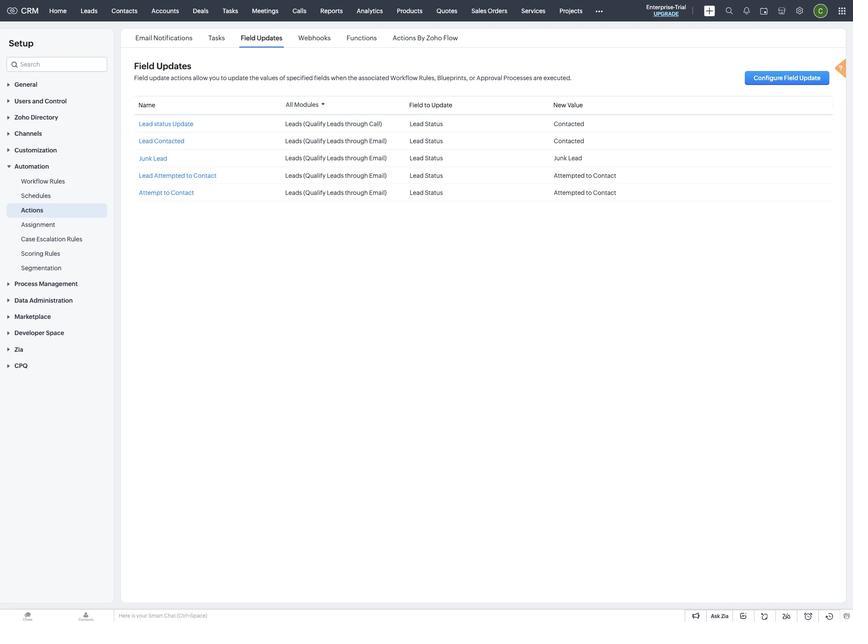 Task type: locate. For each thing, give the bounding box(es) containing it.
3 status from the top
[[425, 155, 443, 162]]

rules right escalation
[[67, 236, 82, 243]]

contacts image
[[58, 610, 114, 623]]

update right you
[[228, 75, 248, 82]]

lead status for contact
[[410, 189, 443, 196]]

updates inside list
[[257, 34, 283, 42]]

(qualify for update
[[304, 120, 326, 127]]

quotes
[[437, 7, 458, 14]]

0 horizontal spatial zia
[[14, 346, 23, 353]]

email notifications link
[[134, 34, 194, 42]]

4 lead status from the top
[[410, 172, 443, 179]]

email) for lead attempted to contact
[[369, 172, 387, 179]]

4 status from the top
[[425, 172, 443, 179]]

updates up actions
[[156, 61, 191, 71]]

notifications
[[154, 34, 193, 42]]

rules
[[50, 178, 65, 185], [67, 236, 82, 243], [45, 250, 60, 257]]

rules,
[[419, 75, 436, 82]]

control
[[45, 98, 67, 105]]

0 horizontal spatial update
[[173, 121, 193, 128]]

0 horizontal spatial junk lead
[[139, 155, 167, 162]]

here is your smart chat (ctrl+space)
[[119, 613, 207, 620]]

by
[[418, 34, 425, 42]]

zoho right "by"
[[427, 34, 442, 42]]

1 (qualify from the top
[[304, 120, 326, 127]]

status for contact
[[425, 189, 443, 196]]

field
[[241, 34, 256, 42], [134, 61, 155, 71], [134, 75, 148, 82], [409, 102, 423, 109]]

0 horizontal spatial the
[[250, 75, 259, 82]]

tasks link
[[216, 0, 245, 21], [207, 34, 226, 42]]

smart
[[148, 613, 163, 620]]

leads
[[81, 7, 98, 14], [285, 120, 302, 127], [327, 120, 344, 127], [285, 138, 302, 145], [327, 138, 344, 145], [285, 155, 302, 162], [327, 155, 344, 162], [285, 172, 302, 179], [327, 172, 344, 179], [285, 189, 302, 196], [327, 189, 344, 196]]

email) for attempt to contact
[[369, 189, 387, 196]]

1 vertical spatial workflow
[[21, 178, 48, 185]]

1 horizontal spatial workflow
[[391, 75, 418, 82]]

field down email
[[134, 61, 155, 71]]

1 attempted to contact from the top
[[554, 172, 617, 179]]

users and control button
[[0, 93, 114, 109]]

the left values
[[250, 75, 259, 82]]

field to update
[[409, 102, 453, 109]]

1 vertical spatial zia
[[722, 614, 729, 620]]

3 leads (qualify leads through email) from the top
[[285, 172, 387, 179]]

5 (qualify from the top
[[304, 189, 326, 196]]

functions link
[[345, 34, 378, 42]]

sales orders link
[[465, 0, 515, 21]]

data
[[14, 297, 28, 304]]

update right status at left top
[[173, 121, 193, 128]]

services
[[522, 7, 546, 14]]

the right when
[[348, 75, 358, 82]]

actions for actions
[[21, 207, 43, 214]]

3 email) from the top
[[369, 172, 387, 179]]

(qualify
[[304, 120, 326, 127], [304, 138, 326, 145], [304, 155, 326, 162], [304, 172, 326, 179], [304, 189, 326, 196]]

zoho down users at the left top
[[14, 114, 29, 121]]

of
[[280, 75, 286, 82]]

process
[[14, 281, 38, 288]]

4 through from the top
[[345, 172, 368, 179]]

Other Modules field
[[590, 4, 609, 18]]

0 vertical spatial zoho
[[427, 34, 442, 42]]

signals image
[[744, 7, 750, 14]]

0 vertical spatial update
[[432, 102, 453, 109]]

1 horizontal spatial update
[[228, 75, 248, 82]]

contact
[[594, 172, 617, 179], [194, 172, 217, 179], [594, 189, 617, 196], [171, 190, 194, 197]]

1 vertical spatial zoho
[[14, 114, 29, 121]]

workflow
[[391, 75, 418, 82], [21, 178, 48, 185]]

workflow left rules,
[[391, 75, 418, 82]]

sales
[[472, 7, 487, 14]]

actions link
[[21, 206, 43, 215]]

field for field updates field update actions allow you to update the values of specified fields when the associated workflow rules, blueprints, or approval processes are executed.
[[134, 61, 155, 71]]

tasks link down the deals link
[[207, 34, 226, 42]]

4 leads (qualify leads through email) from the top
[[285, 189, 387, 196]]

tasks down the deals link
[[208, 34, 225, 42]]

updates inside field updates field update actions allow you to update the values of specified fields when the associated workflow rules, blueprints, or approval processes are executed.
[[156, 61, 191, 71]]

email)
[[369, 138, 387, 145], [369, 155, 387, 162], [369, 172, 387, 179], [369, 189, 387, 196]]

services link
[[515, 0, 553, 21]]

zia up cpq
[[14, 346, 23, 353]]

actions for actions by zoho flow
[[393, 34, 416, 42]]

1 horizontal spatial zoho
[[427, 34, 442, 42]]

updates down meetings link
[[257, 34, 283, 42]]

rules inside scoring rules link
[[45, 250, 60, 257]]

0 horizontal spatial update
[[149, 75, 170, 82]]

leads (qualify leads through email) for attempt to contact
[[285, 189, 387, 196]]

1 vertical spatial tasks link
[[207, 34, 226, 42]]

blueprints,
[[438, 75, 468, 82]]

list
[[128, 28, 466, 47]]

2 leads (qualify leads through email) from the top
[[285, 155, 387, 162]]

scoring rules link
[[21, 249, 60, 258]]

1 lead status from the top
[[410, 120, 443, 127]]

1 status from the top
[[425, 120, 443, 127]]

junk lead link
[[139, 155, 167, 162]]

1 email) from the top
[[369, 138, 387, 145]]

automation button
[[0, 158, 114, 175]]

0 vertical spatial rules
[[50, 178, 65, 185]]

actions left "by"
[[393, 34, 416, 42]]

updates
[[257, 34, 283, 42], [156, 61, 191, 71]]

are
[[534, 75, 543, 82]]

general button
[[0, 76, 114, 93]]

1 horizontal spatial updates
[[257, 34, 283, 42]]

0 horizontal spatial updates
[[156, 61, 191, 71]]

leads (qualify leads through email)
[[285, 138, 387, 145], [285, 155, 387, 162], [285, 172, 387, 179], [285, 189, 387, 196]]

to
[[221, 75, 227, 82], [425, 102, 431, 109], [586, 172, 592, 179], [186, 172, 192, 179], [586, 189, 592, 196], [164, 190, 170, 197]]

through for contact
[[345, 189, 368, 196]]

contacted
[[554, 120, 585, 127], [554, 138, 585, 145], [154, 138, 185, 145]]

rules inside workflow rules link
[[50, 178, 65, 185]]

update left actions
[[149, 75, 170, 82]]

modules
[[294, 101, 319, 108]]

5 lead status from the top
[[410, 189, 443, 196]]

field down meetings link
[[241, 34, 256, 42]]

0 horizontal spatial junk
[[139, 155, 152, 162]]

contacted for leads (qualify leads through email)
[[554, 138, 585, 145]]

users and control
[[14, 98, 67, 105]]

1 leads (qualify leads through email) from the top
[[285, 138, 387, 145]]

1 vertical spatial updates
[[156, 61, 191, 71]]

1 vertical spatial tasks
[[208, 34, 225, 42]]

leads (qualify leads through email) for junk lead
[[285, 155, 387, 162]]

all modules
[[286, 101, 319, 108]]

products
[[397, 7, 423, 14]]

1 horizontal spatial zia
[[722, 614, 729, 620]]

processes
[[504, 75, 533, 82]]

leads inside leads link
[[81, 7, 98, 14]]

tasks inside list
[[208, 34, 225, 42]]

1 vertical spatial attempted to contact
[[554, 189, 617, 196]]

None field
[[7, 57, 107, 72]]

attempted to contact for attempt to contact
[[554, 189, 617, 196]]

4 email) from the top
[[369, 189, 387, 196]]

2 attempted to contact from the top
[[554, 189, 617, 196]]

0 vertical spatial zia
[[14, 346, 23, 353]]

zia right ask
[[722, 614, 729, 620]]

0 horizontal spatial actions
[[21, 207, 43, 214]]

rules for scoring rules
[[45, 250, 60, 257]]

trial
[[675, 4, 687, 11]]

lead status update link
[[139, 121, 193, 128]]

workflow up schedules link
[[21, 178, 48, 185]]

0 horizontal spatial workflow
[[21, 178, 48, 185]]

4 (qualify from the top
[[304, 172, 326, 179]]

analytics link
[[350, 0, 390, 21]]

rules down case escalation rules
[[45, 250, 60, 257]]

zia button
[[0, 341, 114, 358]]

specified
[[287, 75, 313, 82]]

field down rules,
[[409, 102, 423, 109]]

actions
[[171, 75, 192, 82]]

actions inside list
[[393, 34, 416, 42]]

actions by zoho flow link
[[392, 34, 460, 42]]

0 vertical spatial attempted to contact
[[554, 172, 617, 179]]

process management button
[[0, 276, 114, 292]]

cpq
[[14, 363, 28, 370]]

Search text field
[[7, 57, 107, 71]]

(qualify for to
[[304, 172, 326, 179]]

zoho
[[427, 34, 442, 42], [14, 114, 29, 121]]

1 horizontal spatial actions
[[393, 34, 416, 42]]

0 vertical spatial workflow
[[391, 75, 418, 82]]

search element
[[721, 0, 739, 21]]

1 through from the top
[[345, 120, 368, 127]]

1 vertical spatial rules
[[67, 236, 82, 243]]

lead status
[[410, 120, 443, 127], [410, 138, 443, 145], [410, 155, 443, 162], [410, 172, 443, 179], [410, 189, 443, 196]]

0 vertical spatial actions
[[393, 34, 416, 42]]

rules for workflow rules
[[50, 178, 65, 185]]

leads (qualify leads through email) for lead attempted to contact
[[285, 172, 387, 179]]

junk
[[554, 155, 567, 162], [139, 155, 152, 162]]

projects
[[560, 7, 583, 14]]

0 vertical spatial updates
[[257, 34, 283, 42]]

5 status from the top
[[425, 189, 443, 196]]

contacted for leads (qualify leads through call)
[[554, 120, 585, 127]]

1 horizontal spatial junk lead
[[554, 155, 583, 162]]

users
[[14, 98, 31, 105]]

actions
[[393, 34, 416, 42], [21, 207, 43, 214]]

1 horizontal spatial update
[[432, 102, 453, 109]]

field updates
[[241, 34, 283, 42]]

field inside list
[[241, 34, 256, 42]]

1 vertical spatial update
[[173, 121, 193, 128]]

1 vertical spatial actions
[[21, 207, 43, 214]]

meetings
[[252, 7, 279, 14]]

space
[[46, 330, 64, 337]]

0 vertical spatial tasks
[[223, 7, 238, 14]]

status
[[154, 121, 171, 128]]

tasks right the deals link
[[223, 7, 238, 14]]

calendar image
[[761, 7, 768, 14]]

update down blueprints,
[[432, 102, 453, 109]]

status for to
[[425, 172, 443, 179]]

assignment
[[21, 221, 55, 228]]

1 horizontal spatial the
[[348, 75, 358, 82]]

3 through from the top
[[345, 155, 368, 162]]

2 email) from the top
[[369, 155, 387, 162]]

chat
[[164, 613, 176, 620]]

lead status update
[[139, 121, 193, 128]]

field for field to update
[[409, 102, 423, 109]]

1 update from the left
[[149, 75, 170, 82]]

here
[[119, 613, 130, 620]]

accounts link
[[145, 0, 186, 21]]

None submit
[[745, 71, 830, 85]]

5 through from the top
[[345, 189, 368, 196]]

actions down schedules
[[21, 207, 43, 214]]

2 vertical spatial rules
[[45, 250, 60, 257]]

zoho directory
[[14, 114, 58, 121]]

actions inside 'automation' region
[[21, 207, 43, 214]]

attempted for attempt to contact
[[554, 189, 585, 196]]

0 horizontal spatial zoho
[[14, 114, 29, 121]]

rules down automation dropdown button
[[50, 178, 65, 185]]

tasks link right deals
[[216, 0, 245, 21]]

attempted to contact
[[554, 172, 617, 179], [554, 189, 617, 196]]



Task type: vqa. For each thing, say whether or not it's contained in the screenshot.


Task type: describe. For each thing, give the bounding box(es) containing it.
list containing email notifications
[[128, 28, 466, 47]]

marketplace button
[[0, 309, 114, 325]]

2 lead status from the top
[[410, 138, 443, 145]]

deals link
[[186, 0, 216, 21]]

customization button
[[0, 142, 114, 158]]

channels button
[[0, 125, 114, 142]]

3 (qualify from the top
[[304, 155, 326, 162]]

All Modules field
[[283, 100, 328, 109]]

values
[[260, 75, 278, 82]]

marketplace
[[14, 314, 51, 321]]

case escalation rules link
[[21, 235, 82, 244]]

zoho inside list
[[427, 34, 442, 42]]

chats image
[[0, 610, 55, 623]]

segmentation
[[21, 265, 62, 272]]

field updates link
[[240, 34, 284, 42]]

data administration button
[[0, 292, 114, 309]]

profile image
[[814, 4, 828, 18]]

approval
[[477, 75, 503, 82]]

email
[[135, 34, 152, 42]]

functions
[[347, 34, 377, 42]]

signals element
[[739, 0, 755, 21]]

through for to
[[345, 172, 368, 179]]

analytics
[[357, 7, 383, 14]]

home link
[[42, 0, 74, 21]]

lead status for update
[[410, 120, 443, 127]]

field for field updates
[[241, 34, 256, 42]]

new value
[[554, 102, 583, 109]]

reports link
[[314, 0, 350, 21]]

2 (qualify from the top
[[304, 138, 326, 145]]

2 status from the top
[[425, 138, 443, 145]]

associated
[[359, 75, 389, 82]]

attempt
[[139, 190, 163, 197]]

directory
[[31, 114, 58, 121]]

scoring
[[21, 250, 44, 257]]

lead contacted
[[139, 138, 185, 145]]

email) for junk lead
[[369, 155, 387, 162]]

field up name
[[134, 75, 148, 82]]

case escalation rules
[[21, 236, 82, 243]]

allow
[[193, 75, 208, 82]]

2 update from the left
[[228, 75, 248, 82]]

attempt to contact
[[139, 190, 194, 197]]

crm
[[21, 6, 39, 15]]

channels
[[14, 130, 42, 137]]

workflow rules link
[[21, 177, 65, 186]]

reports
[[321, 7, 343, 14]]

update for lead status update
[[173, 121, 193, 128]]

2 through from the top
[[345, 138, 368, 145]]

is
[[131, 613, 135, 620]]

scoring rules
[[21, 250, 60, 257]]

attempted to contact for lead attempted to contact
[[554, 172, 617, 179]]

1 horizontal spatial junk
[[554, 155, 567, 162]]

workflow inside workflow rules link
[[21, 178, 48, 185]]

create menu image
[[705, 5, 716, 16]]

2 the from the left
[[348, 75, 358, 82]]

assignment link
[[21, 221, 55, 229]]

data administration
[[14, 297, 73, 304]]

enterprise-
[[647, 4, 675, 11]]

management
[[39, 281, 78, 288]]

case
[[21, 236, 35, 243]]

field updates field update actions allow you to update the values of specified fields when the associated workflow rules, blueprints, or approval processes are executed.
[[134, 61, 572, 82]]

lead contacted link
[[139, 138, 185, 145]]

cpq button
[[0, 358, 114, 374]]

calls
[[293, 7, 307, 14]]

ask zia
[[711, 614, 729, 620]]

call)
[[369, 120, 382, 127]]

webhooks link
[[297, 34, 332, 42]]

accounts
[[152, 7, 179, 14]]

update for field to update
[[432, 102, 453, 109]]

setup
[[9, 38, 34, 48]]

create menu element
[[699, 0, 721, 21]]

calls link
[[286, 0, 314, 21]]

0 vertical spatial tasks link
[[216, 0, 245, 21]]

1 the from the left
[[250, 75, 259, 82]]

leads (qualify leads through email) for lead contacted
[[285, 138, 387, 145]]

new
[[554, 102, 567, 109]]

rules inside case escalation rules link
[[67, 236, 82, 243]]

updates for field updates field update actions allow you to update the values of specified fields when the associated workflow rules, blueprints, or approval processes are executed.
[[156, 61, 191, 71]]

zia inside dropdown button
[[14, 346, 23, 353]]

escalation
[[36, 236, 66, 243]]

developer space
[[14, 330, 64, 337]]

updates for field updates
[[257, 34, 283, 42]]

segmentation link
[[21, 264, 62, 273]]

status for update
[[425, 120, 443, 127]]

orders
[[488, 7, 508, 14]]

email) for lead contacted
[[369, 138, 387, 145]]

leads link
[[74, 0, 105, 21]]

automation region
[[0, 175, 114, 276]]

all
[[286, 101, 293, 108]]

crm link
[[7, 6, 39, 15]]

search image
[[726, 7, 733, 14]]

meetings link
[[245, 0, 286, 21]]

upgrade
[[654, 11, 679, 17]]

flow
[[444, 34, 458, 42]]

contacts
[[112, 7, 138, 14]]

general
[[14, 81, 37, 88]]

developer
[[14, 330, 45, 337]]

you
[[209, 75, 220, 82]]

attempted for lead attempted to contact
[[554, 172, 585, 179]]

lead status for to
[[410, 172, 443, 179]]

schedules link
[[21, 192, 51, 200]]

attempt to contact link
[[139, 190, 194, 197]]

to inside field updates field update actions allow you to update the values of specified fields when the associated workflow rules, blueprints, or approval processes are executed.
[[221, 75, 227, 82]]

zoho inside zoho directory dropdown button
[[14, 114, 29, 121]]

and
[[32, 98, 43, 105]]

(qualify for contact
[[304, 189, 326, 196]]

email notifications
[[135, 34, 193, 42]]

webhooks
[[298, 34, 331, 42]]

deals
[[193, 7, 209, 14]]

your
[[136, 613, 147, 620]]

profile element
[[809, 0, 833, 21]]

3 lead status from the top
[[410, 155, 443, 162]]

customization
[[14, 147, 57, 154]]

workflow inside field updates field update actions allow you to update the values of specified fields when the associated workflow rules, blueprints, or approval processes are executed.
[[391, 75, 418, 82]]

executed.
[[544, 75, 572, 82]]

through for update
[[345, 120, 368, 127]]

products link
[[390, 0, 430, 21]]

name
[[139, 102, 155, 109]]



